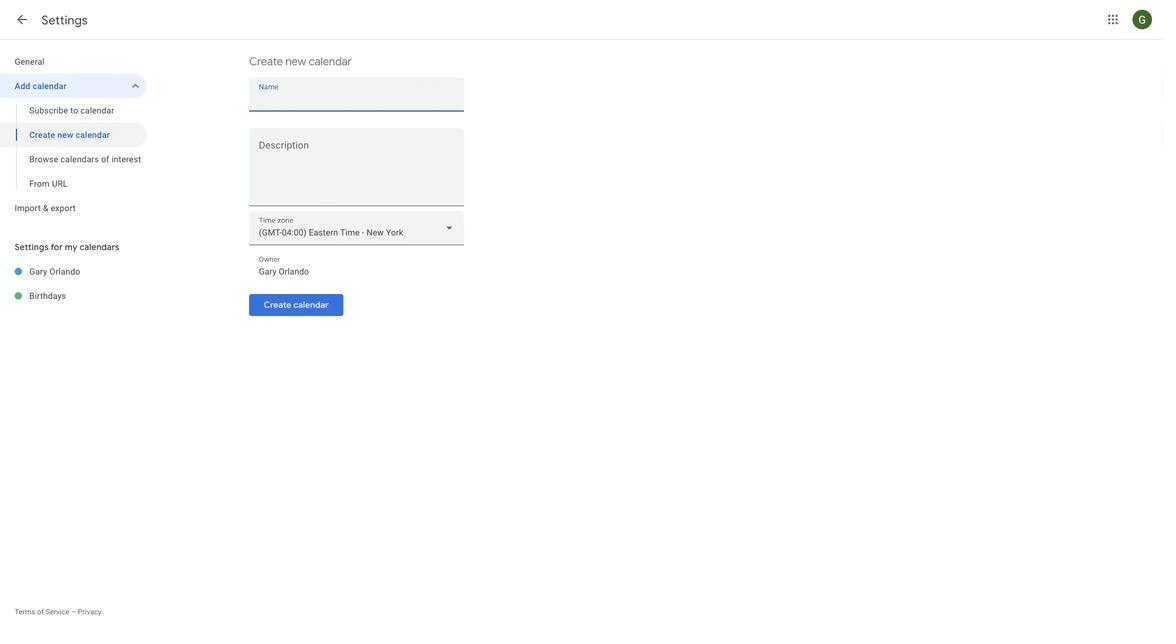 Task type: vqa. For each thing, say whether or not it's contained in the screenshot.
Orlando
yes



Task type: describe. For each thing, give the bounding box(es) containing it.
create calendar button
[[249, 291, 343, 320]]

settings for settings for my calendars
[[15, 242, 49, 253]]

group containing subscribe to calendar
[[0, 98, 147, 196]]

birthdays tree item
[[0, 284, 147, 308]]

settings for my calendars tree
[[0, 260, 147, 308]]

general
[[15, 56, 45, 67]]

1 horizontal spatial of
[[101, 154, 109, 164]]

privacy link
[[78, 608, 102, 617]]

0 vertical spatial new
[[285, 55, 306, 69]]

&
[[43, 203, 48, 213]]

for
[[51, 242, 63, 253]]

import
[[15, 203, 41, 213]]

go back image
[[15, 12, 29, 27]]

add
[[15, 81, 30, 91]]

from url
[[29, 179, 68, 189]]

subscribe
[[29, 105, 68, 115]]

settings heading
[[42, 12, 88, 28]]

export
[[51, 203, 76, 213]]

terms
[[15, 608, 35, 617]]

birthdays
[[29, 291, 66, 301]]

settings for settings
[[42, 12, 88, 28]]

gary
[[29, 267, 47, 277]]

tree containing general
[[0, 49, 147, 220]]

0 vertical spatial create
[[249, 55, 283, 69]]

1 vertical spatial calendars
[[80, 242, 119, 253]]

calendar inside 'tree item'
[[33, 81, 67, 91]]

import & export
[[15, 203, 76, 213]]

birthdays link
[[29, 284, 147, 308]]

new inside group
[[57, 130, 74, 140]]

create for create calendar "button"
[[264, 300, 291, 311]]

terms of service – privacy
[[15, 608, 102, 617]]

orlando
[[50, 267, 80, 277]]

add calendar
[[15, 81, 67, 91]]

1 vertical spatial of
[[37, 608, 44, 617]]

create calendar
[[264, 300, 329, 311]]



Task type: locate. For each thing, give the bounding box(es) containing it.
0 vertical spatial settings
[[42, 12, 88, 28]]

1 vertical spatial new
[[57, 130, 74, 140]]

browse calendars of interest
[[29, 154, 141, 164]]

1 vertical spatial create
[[29, 130, 55, 140]]

of left interest
[[101, 154, 109, 164]]

0 vertical spatial of
[[101, 154, 109, 164]]

service
[[46, 608, 69, 617]]

1 vertical spatial settings
[[15, 242, 49, 253]]

settings
[[42, 12, 88, 28], [15, 242, 49, 253]]

create inside group
[[29, 130, 55, 140]]

1 horizontal spatial new
[[285, 55, 306, 69]]

gary orlando
[[29, 267, 80, 277]]

1 horizontal spatial create new calendar
[[249, 55, 352, 69]]

calendars up url
[[61, 154, 99, 164]]

from
[[29, 179, 50, 189]]

0 vertical spatial create new calendar
[[249, 55, 352, 69]]

0 horizontal spatial of
[[37, 608, 44, 617]]

create inside "button"
[[264, 300, 291, 311]]

create new calendar
[[249, 55, 352, 69], [29, 130, 110, 140]]

privacy
[[78, 608, 102, 617]]

None text field
[[259, 91, 454, 108]]

url
[[52, 179, 68, 189]]

of
[[101, 154, 109, 164], [37, 608, 44, 617]]

new
[[285, 55, 306, 69], [57, 130, 74, 140]]

–
[[71, 608, 76, 617]]

of right terms
[[37, 608, 44, 617]]

add calendar tree item
[[0, 74, 147, 98]]

calendar
[[309, 55, 352, 69], [33, 81, 67, 91], [80, 105, 114, 115], [76, 130, 110, 140], [294, 300, 329, 311]]

0 horizontal spatial create new calendar
[[29, 130, 110, 140]]

subscribe to calendar
[[29, 105, 114, 115]]

create for group containing subscribe to calendar
[[29, 130, 55, 140]]

None text field
[[249, 142, 464, 201], [259, 263, 454, 280], [249, 142, 464, 201], [259, 263, 454, 280]]

terms of service link
[[15, 608, 69, 617]]

interest
[[112, 154, 141, 164]]

None field
[[249, 211, 464, 245]]

0 vertical spatial calendars
[[61, 154, 99, 164]]

settings right go back icon
[[42, 12, 88, 28]]

to
[[70, 105, 78, 115]]

calendars
[[61, 154, 99, 164], [80, 242, 119, 253]]

0 horizontal spatial new
[[57, 130, 74, 140]]

2 vertical spatial create
[[264, 300, 291, 311]]

tree
[[0, 49, 147, 220]]

browse
[[29, 154, 58, 164]]

group
[[0, 98, 147, 196]]

settings left "for"
[[15, 242, 49, 253]]

calendars inside group
[[61, 154, 99, 164]]

create
[[249, 55, 283, 69], [29, 130, 55, 140], [264, 300, 291, 311]]

calendars right my
[[80, 242, 119, 253]]

1 vertical spatial create new calendar
[[29, 130, 110, 140]]

gary orlando tree item
[[0, 260, 147, 284]]

my
[[65, 242, 77, 253]]

calendar inside "button"
[[294, 300, 329, 311]]

settings for my calendars
[[15, 242, 119, 253]]

create new calendar inside group
[[29, 130, 110, 140]]



